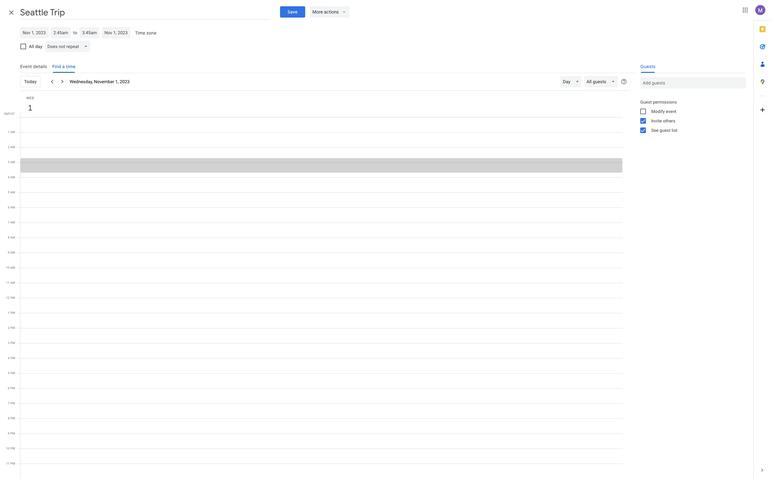 Task type: describe. For each thing, give the bounding box(es) containing it.
1 for 1 pm
[[8, 312, 10, 315]]

10 for 10 am
[[6, 266, 10, 270]]

Title text field
[[20, 6, 270, 19]]

time zone button
[[133, 27, 159, 39]]

6 for 6 pm
[[8, 387, 10, 391]]

arrow_drop_down
[[342, 9, 347, 15]]

to
[[73, 30, 77, 35]]

am for 1 am
[[10, 130, 15, 134]]

gmt-
[[4, 112, 11, 116]]

pm for 7 pm
[[10, 402, 15, 406]]

pm for 5 pm
[[10, 372, 15, 375]]

8 am
[[8, 236, 15, 240]]

4 am
[[8, 176, 15, 179]]

5 for 5 am
[[8, 191, 10, 194]]

day
[[35, 44, 42, 49]]

wednesday,
[[70, 79, 93, 84]]

time
[[135, 30, 146, 36]]

am for 4 am
[[10, 176, 15, 179]]

guest
[[641, 100, 652, 105]]

pm for 2 pm
[[10, 327, 15, 330]]

modify
[[652, 109, 665, 114]]

am for 5 am
[[10, 191, 15, 194]]

1 for 1 am
[[8, 130, 10, 134]]

guest permissions
[[641, 100, 677, 105]]

am for 6 am
[[10, 206, 15, 209]]

am for 9 am
[[10, 251, 15, 255]]

today
[[24, 79, 37, 85]]

invite others
[[652, 119, 676, 124]]

1 grid
[[0, 91, 628, 480]]

4 pm
[[8, 357, 15, 360]]

wednesday, november 1, 2023
[[70, 79, 130, 84]]

wed 1
[[26, 96, 34, 113]]

group containing guest permissions
[[635, 97, 746, 135]]

3 pm
[[8, 342, 15, 345]]

am for 11 am
[[10, 281, 15, 285]]

2 am
[[8, 146, 15, 149]]

9 for 9 am
[[8, 251, 10, 255]]

am for 10 am
[[10, 266, 15, 270]]

4 for 4 pm
[[8, 357, 10, 360]]

navigation toolbar
[[20, 73, 630, 91]]

8 for 8 am
[[8, 236, 10, 240]]

6 am
[[8, 206, 15, 209]]

more
[[313, 9, 323, 15]]

am for 8 am
[[10, 236, 15, 240]]

11 for 11 pm
[[6, 463, 10, 466]]

3 am
[[8, 161, 15, 164]]

9 am
[[8, 251, 15, 255]]

row inside the 1 grid
[[18, 117, 623, 480]]

all
[[29, 44, 34, 49]]

6 for 6 am
[[8, 206, 10, 209]]

event
[[666, 109, 677, 114]]

1 pm
[[8, 312, 15, 315]]



Task type: locate. For each thing, give the bounding box(es) containing it.
1 am from the top
[[10, 130, 15, 134]]

am for 3 am
[[10, 161, 15, 164]]

am up 3 am
[[10, 146, 15, 149]]

3
[[8, 161, 10, 164], [8, 342, 10, 345]]

3 am from the top
[[10, 161, 15, 164]]

pm right 12
[[10, 297, 15, 300]]

1 am
[[8, 130, 15, 134]]

8 pm from the top
[[10, 402, 15, 406]]

5 am from the top
[[10, 191, 15, 194]]

End date text field
[[105, 29, 128, 36]]

4 up 5 am at the left
[[8, 176, 10, 179]]

0 vertical spatial 4
[[8, 176, 10, 179]]

1 vertical spatial 6
[[8, 387, 10, 391]]

5 for 5 pm
[[8, 372, 10, 375]]

1 vertical spatial 7
[[8, 402, 10, 406]]

8 am from the top
[[10, 236, 15, 240]]

zone
[[147, 30, 157, 36]]

0 vertical spatial 1
[[28, 103, 32, 113]]

7 am from the top
[[10, 221, 15, 225]]

0 vertical spatial 3
[[8, 161, 10, 164]]

pm down 9 pm
[[10, 447, 15, 451]]

pm down 2 pm
[[10, 342, 15, 345]]

actions
[[324, 9, 339, 15]]

gmt-07
[[4, 112, 15, 116]]

2023
[[120, 79, 130, 84]]

7 for 7 pm
[[8, 402, 10, 406]]

2
[[8, 146, 10, 149], [8, 327, 10, 330]]

pm down 7 pm
[[10, 417, 15, 421]]

10 am
[[6, 266, 15, 270]]

2 pm from the top
[[10, 312, 15, 315]]

1 9 from the top
[[8, 251, 10, 255]]

0 vertical spatial 2
[[8, 146, 10, 149]]

pm for 9 pm
[[10, 432, 15, 436]]

today button
[[20, 74, 41, 89]]

2 for 2 am
[[8, 146, 10, 149]]

4 pm from the top
[[10, 342, 15, 345]]

11 up 12
[[6, 281, 10, 285]]

pm up "5 pm"
[[10, 357, 15, 360]]

1 inside wed 1
[[28, 103, 32, 113]]

2 pm
[[8, 327, 15, 330]]

am down 7 am
[[10, 236, 15, 240]]

1 8 from the top
[[8, 236, 10, 240]]

1 vertical spatial 9
[[8, 432, 10, 436]]

pm for 11 pm
[[10, 463, 15, 466]]

2 6 from the top
[[8, 387, 10, 391]]

pm for 6 pm
[[10, 387, 15, 391]]

1,
[[115, 79, 119, 84]]

am for 7 am
[[10, 221, 15, 225]]

11 am from the top
[[10, 281, 15, 285]]

8
[[8, 236, 10, 240], [8, 417, 10, 421]]

9 up 10 am
[[8, 251, 10, 255]]

pm up 2 pm
[[10, 312, 15, 315]]

9
[[8, 251, 10, 255], [8, 432, 10, 436]]

10 am from the top
[[10, 266, 15, 270]]

6 am from the top
[[10, 206, 15, 209]]

9 pm from the top
[[10, 417, 15, 421]]

2 up 3 am
[[8, 146, 10, 149]]

am down the 2 am
[[10, 161, 15, 164]]

am down 4 am
[[10, 191, 15, 194]]

11 down 10 pm
[[6, 463, 10, 466]]

7 pm
[[8, 402, 15, 406]]

Start time text field
[[53, 29, 68, 36]]

am up 7 am
[[10, 206, 15, 209]]

Start date text field
[[23, 29, 46, 36]]

list
[[672, 128, 678, 133]]

invite
[[652, 119, 662, 124]]

see guest list
[[652, 128, 678, 133]]

pm down 10 pm
[[10, 463, 15, 466]]

9 pm
[[8, 432, 15, 436]]

11
[[6, 281, 10, 285], [6, 463, 10, 466]]

1 down wed on the top
[[28, 103, 32, 113]]

1 vertical spatial 8
[[8, 417, 10, 421]]

all day
[[29, 44, 42, 49]]

1 down 12
[[8, 312, 10, 315]]

2 up 3 pm
[[8, 327, 10, 330]]

7
[[8, 221, 10, 225], [8, 402, 10, 406]]

0 vertical spatial 9
[[8, 251, 10, 255]]

1 vertical spatial 10
[[6, 447, 10, 451]]

time zone
[[135, 30, 157, 36]]

9 for 9 pm
[[8, 432, 10, 436]]

3 for 3 am
[[8, 161, 10, 164]]

cell
[[20, 117, 623, 480]]

am down 6 am
[[10, 221, 15, 225]]

0 vertical spatial 10
[[6, 266, 10, 270]]

1 column header
[[20, 91, 623, 117]]

pm up the 8 pm on the bottom left of page
[[10, 402, 15, 406]]

0 vertical spatial 7
[[8, 221, 10, 225]]

10 pm
[[6, 447, 15, 451]]

1 10 from the top
[[6, 266, 10, 270]]

pm down the 8 pm on the bottom left of page
[[10, 432, 15, 436]]

4 for 4 am
[[8, 176, 10, 179]]

2 11 from the top
[[6, 463, 10, 466]]

am up 12 pm
[[10, 281, 15, 285]]

11 pm
[[6, 463, 15, 466]]

2 7 from the top
[[8, 402, 10, 406]]

2 3 from the top
[[8, 342, 10, 345]]

11 for 11 am
[[6, 281, 10, 285]]

november
[[94, 79, 114, 84]]

5 pm
[[8, 372, 15, 375]]

1 3 from the top
[[8, 161, 10, 164]]

5 pm from the top
[[10, 357, 15, 360]]

5 am
[[8, 191, 15, 194]]

1 vertical spatial 5
[[8, 372, 10, 375]]

10 up 11 am
[[6, 266, 10, 270]]

pm for 4 pm
[[10, 357, 15, 360]]

pm up 3 pm
[[10, 327, 15, 330]]

8 down 7 am
[[8, 236, 10, 240]]

None field
[[45, 41, 93, 52], [561, 76, 584, 87], [584, 76, 620, 87], [45, 41, 93, 52], [561, 76, 584, 87], [584, 76, 620, 87]]

2 8 from the top
[[8, 417, 10, 421]]

1 up the 2 am
[[8, 130, 10, 134]]

6 down "5 pm"
[[8, 387, 10, 391]]

3 down 2 pm
[[8, 342, 10, 345]]

wed
[[26, 96, 34, 100]]

pm down "5 pm"
[[10, 387, 15, 391]]

0 vertical spatial 11
[[6, 281, 10, 285]]

1 vertical spatial 1
[[8, 130, 10, 134]]

group
[[635, 97, 746, 135]]

5 down 4 pm
[[8, 372, 10, 375]]

am up 5 am at the left
[[10, 176, 15, 179]]

12 pm
[[6, 297, 15, 300]]

am
[[10, 130, 15, 134], [10, 146, 15, 149], [10, 161, 15, 164], [10, 176, 15, 179], [10, 191, 15, 194], [10, 206, 15, 209], [10, 221, 15, 225], [10, 236, 15, 240], [10, 251, 15, 255], [10, 266, 15, 270], [10, 281, 15, 285]]

0 vertical spatial 6
[[8, 206, 10, 209]]

guest
[[660, 128, 671, 133]]

1 4 from the top
[[8, 176, 10, 179]]

9 up 10 pm
[[8, 432, 10, 436]]

save button
[[280, 6, 305, 18]]

6 pm from the top
[[10, 372, 15, 375]]

2 4 from the top
[[8, 357, 10, 360]]

more actions arrow_drop_down
[[313, 9, 347, 15]]

7 am
[[8, 221, 15, 225]]

1 vertical spatial 3
[[8, 342, 10, 345]]

1 vertical spatial 2
[[8, 327, 10, 330]]

6 up 7 am
[[8, 206, 10, 209]]

2 5 from the top
[[8, 372, 10, 375]]

1 6 from the top
[[8, 206, 10, 209]]

7 up the 8 pm on the bottom left of page
[[8, 402, 10, 406]]

1 5 from the top
[[8, 191, 10, 194]]

tab list
[[754, 20, 771, 462]]

11 pm from the top
[[10, 447, 15, 451]]

07
[[11, 112, 15, 116]]

2 vertical spatial 1
[[8, 312, 10, 315]]

8 pm
[[8, 417, 15, 421]]

8 for 8 pm
[[8, 417, 10, 421]]

pm for 1 pm
[[10, 312, 15, 315]]

0 vertical spatial 5
[[8, 191, 10, 194]]

pm
[[10, 297, 15, 300], [10, 312, 15, 315], [10, 327, 15, 330], [10, 342, 15, 345], [10, 357, 15, 360], [10, 372, 15, 375], [10, 387, 15, 391], [10, 402, 15, 406], [10, 417, 15, 421], [10, 432, 15, 436], [10, 447, 15, 451], [10, 463, 15, 466]]

1 vertical spatial 11
[[6, 463, 10, 466]]

1 2 from the top
[[8, 146, 10, 149]]

am down the 8 am
[[10, 251, 15, 255]]

1 pm from the top
[[10, 297, 15, 300]]

3 pm from the top
[[10, 327, 15, 330]]

9 am from the top
[[10, 251, 15, 255]]

modify event
[[652, 109, 677, 114]]

12
[[6, 297, 10, 300]]

4 am from the top
[[10, 176, 15, 179]]

End time text field
[[82, 29, 97, 36]]

2 am from the top
[[10, 146, 15, 149]]

7 pm from the top
[[10, 387, 15, 391]]

5
[[8, 191, 10, 194], [8, 372, 10, 375]]

1
[[28, 103, 32, 113], [8, 130, 10, 134], [8, 312, 10, 315]]

10 up 11 pm
[[6, 447, 10, 451]]

3 down the 2 am
[[8, 161, 10, 164]]

7 for 7 am
[[8, 221, 10, 225]]

save
[[288, 9, 298, 15]]

pm for 10 pm
[[10, 447, 15, 451]]

others
[[663, 119, 676, 124]]

8 down 7 pm
[[8, 417, 10, 421]]

pm down 4 pm
[[10, 372, 15, 375]]

10 pm from the top
[[10, 432, 15, 436]]

pm for 3 pm
[[10, 342, 15, 345]]

cell inside the 1 grid
[[20, 117, 623, 480]]

6
[[8, 206, 10, 209], [8, 387, 10, 391]]

am for 2 am
[[10, 146, 15, 149]]

Guests text field
[[643, 77, 744, 89]]

1 7 from the top
[[8, 221, 10, 225]]

2 2 from the top
[[8, 327, 10, 330]]

pm for 8 pm
[[10, 417, 15, 421]]

am up the 2 am
[[10, 130, 15, 134]]

row
[[18, 117, 623, 480]]

permissions
[[653, 100, 677, 105]]

3 for 3 pm
[[8, 342, 10, 345]]

2 for 2 pm
[[8, 327, 10, 330]]

wednesday, november 1 element
[[23, 101, 37, 115]]

10 for 10 pm
[[6, 447, 10, 451]]

1 vertical spatial 4
[[8, 357, 10, 360]]

7 down 6 am
[[8, 221, 10, 225]]

2 9 from the top
[[8, 432, 10, 436]]

6 pm
[[8, 387, 15, 391]]

1 11 from the top
[[6, 281, 10, 285]]

10
[[6, 266, 10, 270], [6, 447, 10, 451]]

5 down 4 am
[[8, 191, 10, 194]]

pm for 12 pm
[[10, 297, 15, 300]]

12 pm from the top
[[10, 463, 15, 466]]

11 am
[[6, 281, 15, 285]]

2 10 from the top
[[6, 447, 10, 451]]

4 up "5 pm"
[[8, 357, 10, 360]]

am down 9 am
[[10, 266, 15, 270]]

see
[[652, 128, 659, 133]]

0 vertical spatial 8
[[8, 236, 10, 240]]

4
[[8, 176, 10, 179], [8, 357, 10, 360]]



Task type: vqa. For each thing, say whether or not it's contained in the screenshot.
'Wednesday, November 1, 2023'
yes



